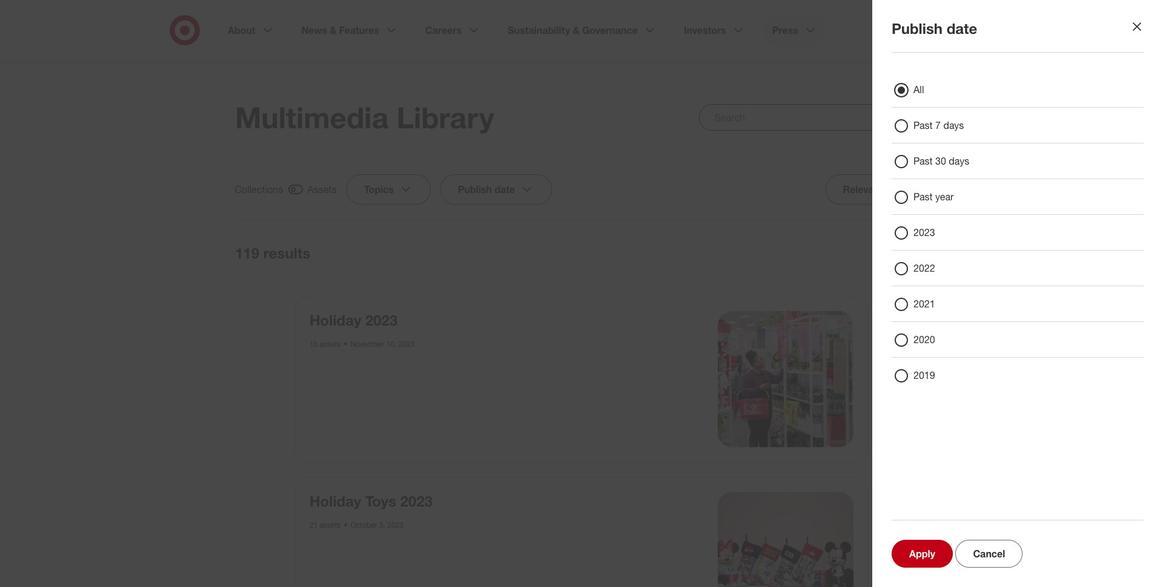 Task type: describe. For each thing, give the bounding box(es) containing it.
2021 radio
[[894, 298, 909, 312]]

21 assets
[[310, 521, 341, 530]]

past 30 days
[[914, 155, 970, 167]]

2023 inside the publish date dialog
[[914, 227, 935, 239]]

shop link
[[955, 24, 994, 36]]

21
[[310, 521, 318, 530]]

publish date button
[[441, 175, 552, 205]]

unchecked image
[[894, 246, 909, 261]]

october
[[351, 521, 377, 530]]

november
[[351, 340, 384, 349]]

holiday toys 2023 link
[[310, 492, 433, 511]]

3,
[[379, 521, 385, 530]]

all
[[914, 84, 924, 96]]

shop
[[970, 24, 994, 36]]

7
[[936, 119, 941, 132]]

Past 7 days radio
[[894, 119, 909, 133]]

publish inside the publish date button
[[458, 184, 492, 196]]

collections
[[235, 184, 284, 196]]

2023 for november 10, 2023
[[399, 340, 415, 349]]

Past 30 days radio
[[894, 155, 909, 169]]

publish date dialog
[[0, 0, 1164, 588]]

119 results
[[235, 244, 310, 262]]

topics button
[[347, 175, 431, 205]]

Past year radio
[[894, 190, 909, 205]]

cancel
[[973, 548, 1006, 561]]

2020 radio
[[894, 333, 909, 348]]

holiday toys 2023
[[310, 492, 433, 511]]

topics
[[364, 184, 394, 196]]

2019
[[914, 370, 935, 382]]

days for past 7 days
[[944, 119, 964, 132]]

cancel button
[[956, 541, 1023, 568]]

2021
[[914, 298, 935, 310]]

publish date inside button
[[458, 184, 515, 196]]

holiday 2023
[[310, 311, 398, 330]]

october 3, 2023
[[351, 521, 404, 530]]

publish inside the publish date dialog
[[892, 19, 943, 38]]

2022
[[914, 262, 935, 275]]

past for past year
[[914, 191, 933, 203]]

All radio
[[894, 83, 909, 98]]

multimedia library
[[235, 100, 494, 135]]

days for past 30 days
[[949, 155, 970, 167]]

30
[[936, 155, 946, 167]]



Task type: vqa. For each thing, say whether or not it's contained in the screenshot.
Holiday 2023
yes



Task type: locate. For each thing, give the bounding box(es) containing it.
2 past from the top
[[914, 155, 933, 167]]

1 vertical spatial publish date
[[458, 184, 515, 196]]

days right 30
[[949, 155, 970, 167]]

past left '7'
[[914, 119, 933, 132]]

checked image
[[288, 182, 303, 197]]

toys
[[365, 492, 396, 511]]

assets
[[320, 340, 341, 349], [320, 521, 341, 530]]

2019 radio
[[894, 369, 909, 384]]

1 horizontal spatial publish
[[892, 19, 943, 38]]

2022 radio
[[894, 262, 909, 276]]

2023 right 10,
[[399, 340, 415, 349]]

assets for holiday toys 2023
[[320, 521, 341, 530]]

1 horizontal spatial publish date
[[892, 19, 978, 38]]

publish date
[[892, 19, 978, 38], [458, 184, 515, 196]]

2023 radio
[[894, 226, 909, 241]]

library
[[397, 100, 494, 135]]

past
[[914, 119, 933, 132], [914, 155, 933, 167], [914, 191, 933, 203]]

holiday up 21 assets
[[310, 492, 361, 511]]

date inside the publish date dialog
[[947, 19, 978, 38]]

1 vertical spatial assets
[[320, 521, 341, 530]]

0 horizontal spatial date
[[495, 184, 515, 196]]

results
[[263, 244, 310, 262]]

2020
[[914, 334, 935, 346]]

assets right 15
[[320, 340, 341, 349]]

holiday for holiday 2023
[[310, 311, 361, 330]]

1 horizontal spatial date
[[947, 19, 978, 38]]

Search search field
[[700, 104, 928, 131]]

0 vertical spatial date
[[947, 19, 978, 38]]

year
[[936, 191, 954, 203]]

1 vertical spatial holiday
[[310, 492, 361, 511]]

a guest carrying a red target basket browses colorful holiday displays. image
[[718, 311, 854, 448]]

1 vertical spatial days
[[949, 155, 970, 167]]

days
[[944, 119, 964, 132], [949, 155, 970, 167]]

past 7 days
[[914, 119, 964, 132]]

1 vertical spatial publish
[[458, 184, 492, 196]]

2023 up november 10, 2023
[[365, 311, 398, 330]]

a group layout of disney-themed christmas gifts including stockings, pillows and more. image
[[718, 492, 854, 588]]

15 assets
[[310, 340, 341, 349]]

2023 right toys
[[400, 492, 433, 511]]

2023 right 3,
[[387, 521, 404, 530]]

2023
[[914, 227, 935, 239], [365, 311, 398, 330], [399, 340, 415, 349], [400, 492, 433, 511], [387, 521, 404, 530]]

2 holiday from the top
[[310, 492, 361, 511]]

past year
[[914, 191, 954, 203]]

apply
[[910, 548, 936, 561]]

apply button
[[892, 541, 953, 568]]

holiday
[[310, 311, 361, 330], [310, 492, 361, 511]]

past left 30
[[914, 155, 933, 167]]

0 horizontal spatial publish
[[458, 184, 492, 196]]

0 vertical spatial past
[[914, 119, 933, 132]]

1 vertical spatial date
[[495, 184, 515, 196]]

1 holiday from the top
[[310, 311, 361, 330]]

holiday for holiday toys 2023
[[310, 492, 361, 511]]

past for past 30 days
[[914, 155, 933, 167]]

119
[[235, 244, 259, 262]]

1 past from the top
[[914, 119, 933, 132]]

assets right 21
[[320, 521, 341, 530]]

holiday 2023 link
[[310, 311, 398, 330]]

3 past from the top
[[914, 191, 933, 203]]

assets for holiday 2023
[[320, 340, 341, 349]]

november 10, 2023
[[351, 340, 415, 349]]

publish
[[892, 19, 943, 38], [458, 184, 492, 196]]

0 vertical spatial publish date
[[892, 19, 978, 38]]

10,
[[386, 340, 397, 349]]

date inside the publish date button
[[495, 184, 515, 196]]

holiday up 15 assets
[[310, 311, 361, 330]]

2023 right 2023 option
[[914, 227, 935, 239]]

2023 for holiday toys 2023
[[400, 492, 433, 511]]

0 vertical spatial days
[[944, 119, 964, 132]]

0 horizontal spatial publish date
[[458, 184, 515, 196]]

assets
[[308, 184, 337, 196]]

0 vertical spatial holiday
[[310, 311, 361, 330]]

publish date inside dialog
[[892, 19, 978, 38]]

past left year
[[914, 191, 933, 203]]

0 vertical spatial publish
[[892, 19, 943, 38]]

multimedia
[[235, 100, 389, 135]]

1 assets from the top
[[320, 340, 341, 349]]

2 vertical spatial past
[[914, 191, 933, 203]]

date
[[947, 19, 978, 38], [495, 184, 515, 196]]

days right '7'
[[944, 119, 964, 132]]

0 vertical spatial assets
[[320, 340, 341, 349]]

None checkbox
[[235, 182, 337, 198], [875, 244, 928, 262], [235, 182, 337, 198], [875, 244, 928, 262]]

2 assets from the top
[[320, 521, 341, 530]]

past for past 7 days
[[914, 119, 933, 132]]

2023 for october 3, 2023
[[387, 521, 404, 530]]

15
[[310, 340, 318, 349]]

1 vertical spatial past
[[914, 155, 933, 167]]



